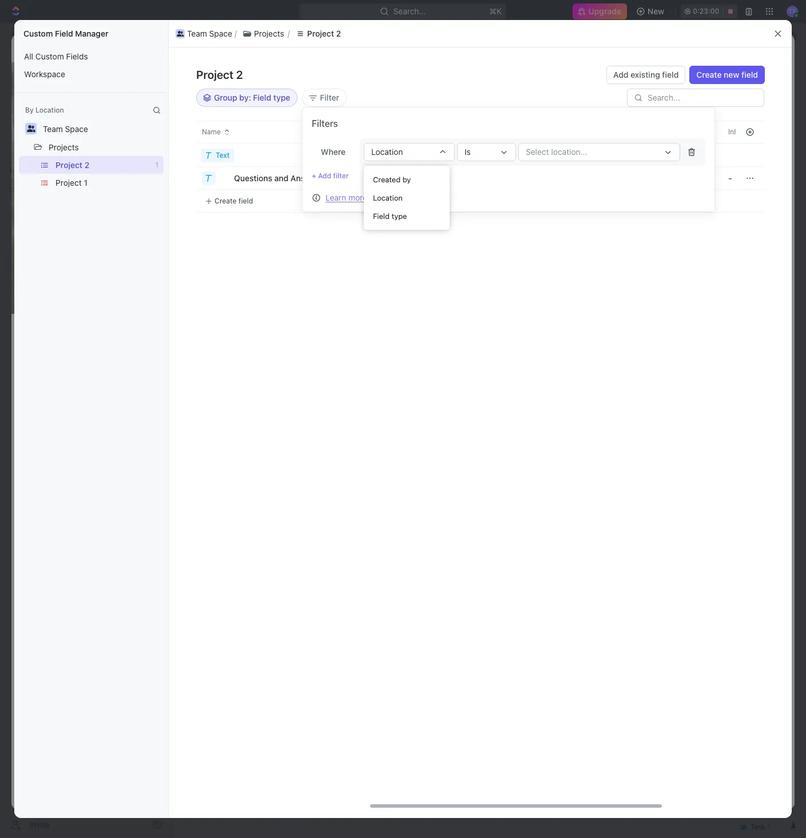 Task type: locate. For each thing, give the bounding box(es) containing it.
mins down the search tasks... text box on the top of the page
[[728, 173, 743, 181]]

1 vertical spatial list
[[14, 47, 168, 83]]

project 2 link
[[301, 30, 352, 43], [174, 43, 207, 53]]

1 vertical spatial add task
[[307, 161, 338, 170]]

user group image
[[177, 31, 184, 36], [12, 224, 20, 231]]

field left type
[[373, 211, 390, 221]]

1 33 from the top
[[717, 173, 726, 181]]

1 vertical spatial task
[[322, 161, 338, 170]]

project 2 inside button
[[307, 28, 341, 38]]

user group image down spaces
[[12, 224, 20, 231]]

home
[[27, 60, 49, 69]]

create new field button
[[690, 66, 765, 84]]

projects
[[254, 28, 284, 38], [261, 31, 292, 41], [49, 142, 79, 152]]

user group image for the top team space button
[[177, 31, 184, 36]]

0 vertical spatial location
[[36, 106, 64, 114]]

3 33 from the top
[[717, 219, 726, 227]]

0 vertical spatial changed
[[557, 127, 585, 136]]

custom up workspace
[[35, 51, 64, 61]]

add task up "customize"
[[723, 73, 758, 83]]

mins down -
[[728, 191, 743, 200]]

mins up "inherited" in the top of the page
[[728, 109, 743, 117]]

0 horizontal spatial team space button
[[38, 120, 93, 138]]

0 horizontal spatial project 2 link
[[174, 43, 207, 53]]

row containing location(s)
[[369, 121, 806, 144]]

0 vertical spatial 34
[[717, 109, 726, 117]]

1 vertical spatial 1
[[84, 178, 87, 188]]

33 right do
[[717, 219, 726, 227]]

on
[[612, 43, 620, 52]]

team space button up / project 2
[[173, 27, 235, 40]]

33 left -
[[717, 173, 726, 181]]

33 for 33 mins
[[717, 191, 726, 200]]

1 horizontal spatial add
[[613, 70, 629, 80]]

hide
[[671, 106, 688, 115], [594, 134, 609, 142]]

field for add existing field
[[662, 70, 679, 80]]

1 vertical spatial status
[[587, 219, 607, 227]]

task sidebar content section
[[520, 62, 760, 810]]

to left to do
[[668, 219, 676, 227]]

status
[[587, 127, 607, 136], [587, 219, 607, 227]]

0 vertical spatial hide
[[671, 106, 688, 115]]

mins
[[728, 109, 743, 117], [728, 127, 743, 136], [728, 145, 743, 154], [728, 173, 743, 181], [728, 191, 743, 200], [728, 219, 743, 227]]

user group image up / project 2
[[177, 31, 184, 36]]

4 mins from the top
[[728, 173, 743, 181]]

field
[[55, 29, 73, 38], [373, 211, 390, 221]]

2 33 from the top
[[717, 191, 726, 200]]

changed up added
[[557, 127, 585, 136]]

added watcher:
[[570, 145, 624, 154]]

2 inside button
[[336, 28, 341, 38]]

to for to do
[[685, 219, 693, 227]]

task down questions
[[231, 199, 248, 209]]

customize button
[[694, 103, 752, 119]]

added
[[572, 145, 592, 154]]

0 vertical spatial by
[[527, 128, 535, 136]]

1 for task 1
[[250, 199, 254, 209]]

0 vertical spatial 34 mins
[[717, 109, 743, 117]]

invite
[[30, 820, 50, 830]]

status up added watcher:
[[587, 127, 607, 136]]

add existing field button
[[607, 66, 686, 84]]

1 horizontal spatial field
[[373, 211, 390, 221]]

33 down the search tasks... text box on the top of the page
[[717, 191, 726, 200]]

1 changed from the top
[[557, 127, 585, 136]]

list containing team space
[[173, 27, 769, 40]]

1 vertical spatial changed
[[557, 219, 585, 227]]

search button
[[610, 103, 655, 119]]

by
[[527, 128, 535, 136], [403, 175, 411, 184]]

2 horizontal spatial task
[[741, 73, 758, 83]]

2
[[336, 28, 341, 38], [345, 31, 350, 41], [202, 43, 207, 53], [236, 68, 243, 81], [253, 68, 263, 87], [85, 160, 89, 170], [272, 161, 276, 170]]

field for create new field
[[742, 70, 758, 80]]

0 horizontal spatial field
[[239, 197, 253, 205]]

1 vertical spatial custom
[[35, 51, 64, 61]]

table link
[[345, 103, 367, 119]]

task down where on the top of page
[[322, 161, 338, 170]]

1 vertical spatial changed status from
[[555, 219, 626, 227]]

1 vertical spatial from
[[609, 219, 624, 227]]

project 2 link down user group icon
[[174, 43, 207, 53]]

in
[[212, 161, 219, 170]]

add left existing
[[613, 70, 629, 80]]

projects link
[[247, 30, 294, 43]]

field right existing
[[662, 70, 679, 80]]

task 1 link
[[228, 195, 397, 212]]

status down - row group
[[587, 219, 607, 227]]

action
[[156, 542, 183, 552]]

changed status from up added watcher:
[[555, 127, 626, 136]]

inbox
[[27, 79, 48, 89]]

1 vertical spatial user group image
[[12, 224, 20, 231]]

team space up / project 2
[[187, 28, 232, 38]]

2 horizontal spatial 1
[[250, 199, 254, 209]]

1 vertical spatial hide
[[594, 134, 609, 142]]

0 horizontal spatial to
[[668, 219, 676, 227]]

table
[[347, 106, 367, 115]]

0 horizontal spatial field
[[55, 29, 73, 38]]

inherited
[[728, 128, 757, 136]]

3 33 mins from the top
[[717, 219, 743, 227]]

from up the watcher:
[[609, 127, 624, 136]]

progress
[[221, 161, 258, 170]]

1 vertical spatial team space button
[[38, 120, 93, 138]]

add task down where on the top of page
[[307, 161, 338, 170]]

2 34 from the top
[[717, 127, 726, 136]]

2 from from the top
[[609, 219, 624, 227]]

field down questions
[[239, 197, 253, 205]]

0 horizontal spatial create
[[215, 197, 237, 205]]

from
[[609, 127, 624, 136], [609, 219, 624, 227]]

0 vertical spatial custom
[[23, 29, 53, 38]]

0 vertical spatial task
[[741, 73, 758, 83]]

grid
[[169, 121, 806, 810]]

2 horizontal spatial /
[[297, 31, 299, 41]]

to left do
[[685, 219, 693, 227]]

2 changed from the top
[[557, 219, 585, 227]]

learn more about filters link
[[326, 193, 414, 202]]

created
[[585, 43, 610, 52], [499, 128, 525, 136], [631, 128, 657, 136], [373, 175, 401, 184]]

new button
[[632, 2, 671, 21]]

projects button
[[237, 27, 290, 40], [43, 138, 84, 156]]

add task button up answers in the left of the page
[[294, 159, 342, 173]]

1 vertical spatial created by
[[373, 175, 411, 184]]

2 to from the left
[[685, 219, 693, 227]]

list containing project 2
[[14, 156, 168, 192]]

all custom fields button
[[19, 47, 164, 65]]

text
[[216, 151, 230, 159]]

team space, , element
[[60, 42, 71, 54]]

custom up all
[[23, 29, 53, 38]]

location up field type in the top of the page
[[373, 193, 403, 202]]

project
[[307, 28, 334, 38], [316, 31, 343, 41], [174, 43, 200, 53], [196, 68, 234, 81], [199, 68, 250, 87], [55, 160, 82, 170], [55, 178, 82, 188]]

workspace button
[[19, 65, 164, 83]]

1 vertical spatial 33
[[717, 191, 726, 200]]

0 vertical spatial add task
[[723, 73, 758, 83]]

by right assignees
[[527, 128, 535, 136]]

0 vertical spatial create
[[697, 70, 722, 80]]

0 vertical spatial 33 mins
[[717, 173, 743, 181]]

hide up added watcher:
[[594, 134, 609, 142]]

hide inside dropdown button
[[671, 106, 688, 115]]

1 changed status from from the top
[[555, 127, 626, 136]]

location up dashboards
[[36, 106, 64, 114]]

0:23:01
[[693, 7, 718, 15]]

field right the new
[[742, 70, 758, 80]]

add task button up "customize"
[[717, 69, 765, 88]]

create down questions
[[215, 197, 237, 205]]

team space down manager
[[76, 43, 121, 53]]

34 mins up "inherited" in the top of the page
[[717, 109, 743, 117]]

2 vertical spatial 1
[[250, 199, 254, 209]]

all
[[24, 51, 33, 61]]

row
[[369, 121, 806, 144]]

custom inside button
[[35, 51, 64, 61]]

1 status from the top
[[587, 127, 607, 136]]

tree
[[5, 199, 166, 354]]

add up answers in the left of the page
[[307, 161, 321, 170]]

mins down "inherited" in the top of the page
[[728, 145, 743, 154]]

1 vertical spatial 33 mins
[[717, 191, 743, 200]]

team down by location
[[43, 124, 63, 134]]

hide down search... "text box"
[[671, 106, 688, 115]]

by location
[[25, 106, 64, 114]]

0 vertical spatial list
[[173, 27, 769, 40]]

user group image for tree in 'sidebar' navigation
[[12, 224, 20, 231]]

1 vertical spatial create
[[215, 197, 237, 205]]

1 horizontal spatial /
[[242, 31, 245, 41]]

location down location(s)
[[371, 147, 403, 157]]

1 horizontal spatial user group image
[[177, 31, 184, 36]]

project 2 link right projects link
[[301, 30, 352, 43]]

list
[[257, 106, 271, 115]]

2 vertical spatial 33
[[717, 219, 726, 227]]

project 2
[[307, 28, 341, 38], [316, 31, 350, 41], [196, 68, 243, 81], [199, 68, 267, 87], [55, 160, 89, 170]]

create for create new field
[[697, 70, 722, 80]]

1 horizontal spatial by
[[527, 128, 535, 136]]

user group image inside tree
[[12, 224, 20, 231]]

⌘k
[[490, 6, 502, 16]]

1 horizontal spatial 1
[[155, 161, 158, 169]]

field up team space, , element
[[55, 29, 73, 38]]

to
[[668, 219, 676, 227], [685, 219, 693, 227]]

project 2 button
[[290, 27, 347, 40]]

field
[[662, 70, 679, 80], [742, 70, 758, 80], [239, 197, 253, 205]]

2 horizontal spatial add
[[723, 73, 739, 83]]

add up "customize"
[[723, 73, 739, 83]]

0 horizontal spatial user group image
[[12, 224, 20, 231]]

custom fields element
[[50, 596, 475, 647]]

hide inside button
[[594, 134, 609, 142]]

33 mins
[[717, 173, 743, 181], [717, 191, 743, 200], [717, 219, 743, 227]]

1 horizontal spatial to
[[685, 219, 693, 227]]

2 vertical spatial 34
[[717, 145, 726, 154]]

34 mins down "inherited" in the top of the page
[[717, 145, 743, 154]]

0 horizontal spatial task
[[231, 199, 248, 209]]

space
[[209, 28, 232, 38], [214, 31, 237, 41], [98, 43, 121, 53], [65, 124, 88, 134]]

1 vertical spatial 34
[[717, 127, 726, 136]]

2 vertical spatial list
[[14, 156, 168, 192]]

project 1 button
[[50, 174, 164, 192]]

changed right you
[[557, 219, 585, 227]]

created on nov 17
[[585, 43, 644, 52]]

0 horizontal spatial add task button
[[294, 159, 342, 173]]

1 horizontal spatial team space button
[[173, 27, 235, 40]]

0 vertical spatial from
[[609, 127, 624, 136]]

cell
[[369, 144, 483, 167], [483, 144, 598, 167], [598, 144, 712, 167], [712, 144, 806, 167], [736, 144, 764, 167], [169, 167, 197, 190], [483, 167, 598, 190], [598, 167, 712, 190], [369, 190, 483, 213], [483, 190, 598, 213], [598, 190, 712, 213], [712, 190, 806, 213], [736, 190, 764, 213]]

team space button down by location
[[38, 120, 93, 138]]

2 status from the top
[[587, 219, 607, 227]]

Edit task name text field
[[50, 371, 475, 393]]

inherited from
[[728, 128, 775, 136]]

from left complete at top
[[609, 219, 624, 227]]

/ project 2
[[167, 43, 207, 53]]

0 horizontal spatial add
[[307, 161, 321, 170]]

mins right do
[[728, 219, 743, 227]]

list link
[[255, 103, 271, 119]]

33 mins down -
[[717, 191, 743, 200]]

0 vertical spatial changed status from
[[555, 127, 626, 136]]

0 vertical spatial add task button
[[717, 69, 765, 88]]

press space to select this row. row containing questions and answers
[[169, 167, 369, 190]]

user group image inside team space button
[[177, 31, 184, 36]]

0 vertical spatial 33
[[717, 173, 726, 181]]

0 vertical spatial status
[[587, 127, 607, 136]]

action items button
[[151, 537, 213, 557]]

items
[[185, 542, 209, 552]]

create new field
[[697, 70, 758, 80]]

fields
[[66, 51, 88, 61]]

changed status from
[[555, 127, 626, 136], [555, 219, 626, 227]]

by up 'filters'
[[403, 175, 411, 184]]

1 horizontal spatial add task
[[723, 73, 758, 83]]

0 horizontal spatial by
[[403, 175, 411, 184]]

questions
[[234, 173, 272, 183]]

team space link
[[178, 30, 240, 43], [76, 43, 121, 53]]

clickbot
[[543, 145, 570, 154]]

1 inside button
[[84, 178, 87, 188]]

1 to from the left
[[668, 219, 676, 227]]

2 vertical spatial 33 mins
[[717, 219, 743, 227]]

0 horizontal spatial projects button
[[43, 138, 84, 156]]

1 horizontal spatial hide
[[671, 106, 688, 115]]

34 mins down "customize"
[[717, 127, 743, 136]]

custom field manager
[[23, 29, 108, 38]]

user group image
[[182, 34, 189, 39]]

create left the new
[[697, 70, 722, 80]]

2 33 mins from the top
[[717, 191, 743, 200]]

create for create field
[[215, 197, 237, 205]]

0 vertical spatial projects button
[[237, 27, 290, 40]]

press space to select this row. row
[[369, 144, 806, 167], [169, 167, 369, 190], [369, 167, 806, 190], [369, 190, 806, 213]]

2 vertical spatial 34 mins
[[717, 145, 743, 154]]

34
[[717, 109, 726, 117], [717, 127, 726, 136], [717, 145, 726, 154]]

1 vertical spatial 34 mins
[[717, 127, 743, 136]]

sidebar navigation
[[0, 23, 171, 839]]

mins down "customize"
[[728, 127, 743, 136]]

2 mins from the top
[[728, 127, 743, 136]]

33 mins down the search tasks... text box on the top of the page
[[717, 173, 743, 181]]

create field
[[215, 197, 253, 205]]

2 inside "link"
[[345, 31, 350, 41]]

new
[[648, 6, 664, 16]]

changed status from down - row group
[[555, 219, 626, 227]]

2 34 mins from the top
[[717, 127, 743, 136]]

location
[[36, 106, 64, 114], [371, 147, 403, 157], [373, 193, 403, 202]]

1 horizontal spatial created by
[[499, 128, 535, 136]]

add task
[[723, 73, 758, 83], [307, 161, 338, 170]]

row group
[[736, 144, 764, 213]]

task right the new
[[741, 73, 758, 83]]

0 horizontal spatial 1
[[84, 178, 87, 188]]

add existing field
[[613, 70, 679, 80]]

learn
[[326, 193, 346, 202]]

created by
[[499, 128, 535, 136], [373, 175, 411, 184]]

list
[[173, 27, 769, 40], [14, 47, 168, 83], [14, 156, 168, 192]]

0 vertical spatial user group image
[[177, 31, 184, 36]]

column header
[[169, 121, 178, 144], [169, 121, 197, 144]]

press space to select this row. row containing -
[[369, 167, 806, 190]]

1 vertical spatial location
[[371, 147, 403, 157]]

add
[[613, 70, 629, 80], [723, 73, 739, 83], [307, 161, 321, 170]]

33 mins for changed status from
[[717, 219, 743, 227]]

1 horizontal spatial field
[[662, 70, 679, 80]]

create inside questions and answers row group
[[215, 197, 237, 205]]

2 horizontal spatial field
[[742, 70, 758, 80]]

33 for changed status from
[[717, 219, 726, 227]]

new
[[724, 70, 739, 80]]

0 horizontal spatial hide
[[594, 134, 609, 142]]

1 horizontal spatial create
[[697, 70, 722, 80]]

33 mins right do
[[717, 219, 743, 227]]



Task type: vqa. For each thing, say whether or not it's contained in the screenshot.
"Access"
no



Task type: describe. For each thing, give the bounding box(es) containing it.
workspace
[[24, 69, 65, 79]]

text button
[[201, 148, 234, 162]]

activity
[[767, 90, 789, 97]]

0 horizontal spatial /
[[167, 43, 169, 53]]

1 33 mins from the top
[[717, 173, 743, 181]]

favorites
[[9, 166, 39, 175]]

33 mins for 33 mins
[[717, 191, 743, 200]]

share button
[[649, 39, 684, 57]]

Search... text field
[[648, 93, 758, 102]]

inbox link
[[5, 75, 166, 93]]

gantt link
[[386, 103, 410, 119]]

0 horizontal spatial team space link
[[76, 43, 121, 53]]

watcher:
[[594, 145, 622, 154]]

docs
[[27, 98, 46, 108]]

hide button
[[657, 103, 692, 119]]

1 vertical spatial field
[[373, 211, 390, 221]]

calendar link
[[290, 103, 326, 119]]

name
[[202, 128, 221, 136]]

project 1
[[55, 178, 87, 188]]

eloisefrancis23@gmail. com
[[543, 145, 702, 163]]

3 34 mins from the top
[[717, 145, 743, 154]]

0:23:01 button
[[681, 5, 738, 18]]

list containing all custom fields
[[14, 47, 168, 83]]

assignees
[[477, 134, 511, 142]]

calendar
[[292, 106, 326, 115]]

search
[[625, 106, 651, 115]]

location button
[[364, 143, 455, 161]]

0 horizontal spatial add task
[[307, 161, 338, 170]]

more
[[348, 193, 367, 202]]

1 34 mins from the top
[[717, 109, 743, 117]]

1 horizontal spatial task
[[322, 161, 338, 170]]

com
[[543, 145, 702, 163]]

2 vertical spatial location
[[373, 193, 403, 202]]

team space down by location
[[43, 124, 88, 134]]

5 mins from the top
[[728, 191, 743, 200]]

1 vertical spatial projects button
[[43, 138, 84, 156]]

questions and answers button
[[233, 169, 330, 187]]

filter button
[[302, 89, 347, 107]]

1 from from the top
[[609, 127, 624, 136]]

complete
[[633, 219, 668, 227]]

manager
[[75, 29, 108, 38]]

upgrade link
[[572, 3, 627, 19]]

team space inside list
[[187, 28, 232, 38]]

questions and answers
[[234, 173, 323, 183]]

home link
[[5, 55, 166, 74]]

team right user group icon
[[192, 31, 212, 41]]

to for to
[[668, 219, 676, 227]]

- row group
[[369, 144, 806, 213]]

dashboards link
[[5, 114, 166, 132]]

dashboards
[[27, 118, 72, 128]]

0 horizontal spatial created by
[[373, 175, 411, 184]]

1 mins from the top
[[728, 109, 743, 117]]

0 vertical spatial 1
[[155, 161, 158, 169]]

2 changed status from from the top
[[555, 219, 626, 227]]

6 mins from the top
[[728, 219, 743, 227]]

questions and answers row group
[[169, 144, 398, 213]]

1 horizontal spatial team space link
[[178, 30, 240, 43]]

location inside location dropdown button
[[371, 147, 403, 157]]

by
[[25, 106, 34, 114]]

team space right user group icon
[[192, 31, 237, 41]]

0 vertical spatial created by
[[499, 128, 535, 136]]

docs link
[[5, 94, 166, 113]]

2 vertical spatial task
[[231, 199, 248, 209]]

gantt
[[389, 106, 410, 115]]

1 horizontal spatial projects button
[[237, 27, 290, 40]]

and
[[274, 173, 289, 183]]

1 horizontal spatial project 2 link
[[301, 30, 352, 43]]

date
[[614, 128, 629, 136]]

1 34 from the top
[[717, 109, 726, 117]]

nov
[[622, 43, 635, 52]]

cell inside questions and answers row group
[[169, 167, 197, 190]]

create field button
[[201, 194, 258, 208]]

search...
[[394, 6, 426, 16]]

17
[[637, 43, 644, 52]]

tree inside 'sidebar' navigation
[[5, 199, 166, 354]]

board link
[[211, 103, 236, 119]]

learn more about filters
[[326, 193, 414, 202]]

3 mins from the top
[[728, 145, 743, 154]]

date created
[[614, 128, 657, 136]]

Search tasks... text field
[[664, 130, 778, 147]]

name row
[[169, 121, 369, 144]]

share
[[656, 43, 677, 53]]

upgrade
[[589, 6, 621, 16]]

0 vertical spatial team space button
[[173, 27, 235, 40]]

team down manager
[[76, 43, 95, 53]]

about
[[369, 193, 391, 202]]

grid containing questions and answers
[[169, 121, 806, 810]]

where
[[321, 147, 346, 157]]

field type
[[373, 211, 407, 221]]

-
[[728, 173, 732, 183]]

filter
[[320, 93, 339, 102]]

1 for project 1
[[84, 178, 87, 188]]

favorites button
[[5, 164, 44, 177]]

team up / project 2
[[187, 28, 207, 38]]

answers
[[291, 173, 323, 183]]

you
[[543, 219, 555, 227]]

do
[[694, 219, 704, 227]]

to do
[[683, 219, 704, 227]]

1 horizontal spatial add task button
[[717, 69, 765, 88]]

0 vertical spatial field
[[55, 29, 73, 38]]

spaces
[[9, 185, 33, 194]]

press space to select this row. row inside questions and answers row group
[[169, 167, 369, 190]]

3 34 from the top
[[717, 145, 726, 154]]

assignees button
[[463, 132, 516, 145]]

all custom fields
[[24, 51, 88, 61]]

eloisefrancis23@gmail.
[[624, 145, 702, 154]]

hide button
[[589, 132, 614, 145]]

task sidebar navigation tab list
[[765, 69, 790, 136]]

customize
[[709, 106, 749, 115]]

filters
[[393, 193, 414, 202]]

add inside button
[[613, 70, 629, 80]]

project inside "link"
[[316, 31, 343, 41]]

field inside questions and answers row group
[[239, 197, 253, 205]]

1 vertical spatial add task button
[[294, 159, 342, 173]]

from
[[759, 128, 775, 136]]

existing
[[631, 70, 660, 80]]

type
[[392, 211, 407, 221]]

action items
[[156, 542, 209, 552]]

1 vertical spatial by
[[403, 175, 411, 184]]

project 2 inside "link"
[[316, 31, 350, 41]]

in progress
[[212, 161, 258, 170]]



